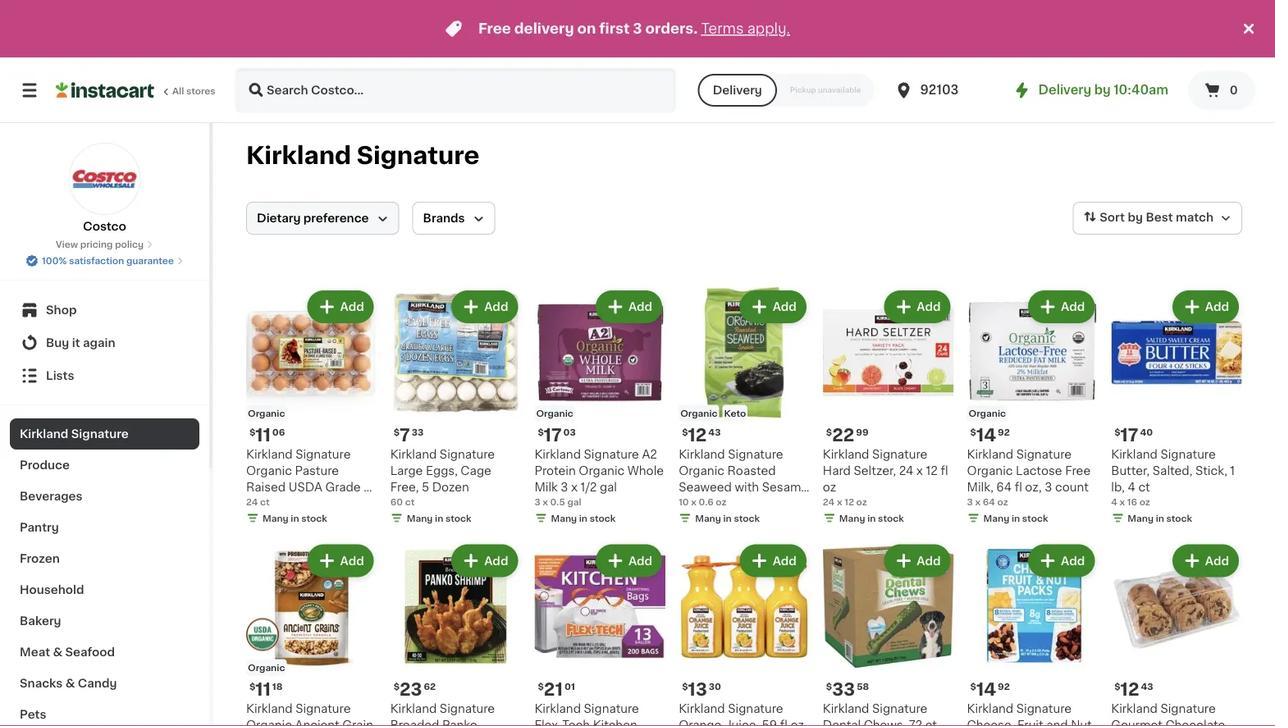 Task type: locate. For each thing, give the bounding box(es) containing it.
kirkland inside 'kirkland signature dental chews, 72 ct'
[[823, 703, 869, 714]]

0 horizontal spatial $ 12 43
[[682, 427, 721, 444]]

kirkland signature
[[246, 144, 480, 167], [20, 428, 129, 440]]

oz
[[823, 481, 836, 493], [716, 497, 727, 506], [997, 497, 1008, 506], [856, 497, 867, 506], [1140, 497, 1150, 506]]

$ left 99
[[826, 428, 832, 437]]

0 vertical spatial free
[[478, 22, 511, 36]]

signature for roasted
[[728, 449, 783, 460]]

7 in from the left
[[1156, 514, 1164, 523]]

$ for kirkland signature organic lactose free milk, 64 fl oz, 3 count
[[970, 428, 976, 437]]

free
[[478, 22, 511, 36], [1065, 465, 1091, 477]]

1 horizontal spatial 33
[[832, 681, 855, 698]]

in for $ 22 99
[[868, 514, 876, 523]]

stock
[[301, 514, 327, 523], [446, 514, 471, 523], [734, 514, 760, 523], [1022, 514, 1048, 523], [590, 514, 616, 523], [878, 514, 904, 523], [1166, 514, 1192, 523]]

2 17 from the left
[[1121, 427, 1138, 444]]

2 stock from the left
[[446, 514, 471, 523]]

2 14 from the top
[[976, 681, 996, 698]]

3 down lactose
[[1045, 481, 1052, 493]]

1 horizontal spatial oz,
[[1025, 481, 1042, 493]]

7 many in stock from the left
[[1128, 514, 1192, 523]]

by inside "field"
[[1128, 212, 1143, 223]]

0 horizontal spatial 17
[[544, 427, 562, 444]]

1 14 from the top
[[976, 427, 996, 444]]

0 horizontal spatial 43
[[708, 428, 721, 437]]

1 92 from the top
[[998, 428, 1010, 437]]

add button for kirkland signature organic ancient grai
[[309, 546, 372, 576]]

x left 16
[[1120, 497, 1125, 506]]

64
[[996, 481, 1012, 493], [983, 497, 995, 506]]

0 horizontal spatial delivery
[[713, 85, 762, 96]]

free up count
[[1065, 465, 1091, 477]]

kirkland for tech
[[535, 703, 581, 714]]

3 inside limited time offer region
[[633, 22, 642, 36]]

signature inside kirkland signature organic roasted seaweed with sesame oil, 0.60 oz, 10 ct
[[728, 449, 783, 460]]

add button for kirkland signature organic lactose free milk, 64 fl oz, 3 count
[[1030, 292, 1093, 322]]

$ 12 43 down organic keto
[[682, 427, 721, 444]]

$ 21 01
[[538, 681, 575, 698]]

dietary preference
[[257, 213, 369, 224]]

kirkland inside kirkland signature organic ancient grai
[[246, 703, 293, 714]]

5 many in stock from the left
[[551, 514, 616, 523]]

kirkland for protein
[[535, 449, 581, 460]]

14 up milk,
[[976, 427, 996, 444]]

dietary preference button
[[246, 202, 399, 235]]

33 left 58
[[832, 681, 855, 698]]

3 many from the left
[[695, 514, 721, 523]]

43
[[708, 428, 721, 437], [1141, 682, 1153, 691]]

0
[[1230, 85, 1238, 96]]

59
[[762, 719, 777, 726]]

2 vertical spatial fl
[[780, 719, 788, 726]]

$ 14 92
[[970, 427, 1010, 444], [970, 681, 1010, 698]]

1 vertical spatial 33
[[832, 681, 855, 698]]

add for kirkland signature orange juice, 59 fl oz
[[773, 555, 797, 567]]

1 horizontal spatial $ 12 43
[[1115, 681, 1153, 698]]

gal right the 1/2
[[600, 481, 617, 493]]

frozen
[[20, 553, 60, 565]]

kirkland
[[246, 144, 351, 167], [20, 428, 68, 440], [246, 449, 293, 460], [390, 449, 437, 460], [679, 449, 725, 460], [967, 449, 1014, 460], [535, 449, 581, 460], [823, 449, 869, 460], [1111, 449, 1158, 460], [246, 703, 293, 714], [390, 703, 437, 714], [679, 703, 725, 714], [967, 703, 1014, 714], [535, 703, 581, 714], [823, 703, 869, 714], [1111, 703, 1158, 714]]

product group containing 33
[[823, 541, 954, 726]]

fl inside kirkland signature hard seltzer, 24 x 12 fl oz 24 x 12 oz
[[941, 465, 948, 477]]

add for kirkland signature hard seltzer, 24 x 12 fl oz
[[917, 301, 941, 313]]

& inside "link"
[[53, 647, 62, 658]]

1 vertical spatial 43
[[1141, 682, 1153, 691]]

lb,
[[1111, 481, 1125, 493]]

$ left 40
[[1115, 428, 1121, 437]]

stock for $ 14 92
[[1022, 514, 1048, 523]]

2 in from the left
[[435, 514, 443, 523]]

0 vertical spatial $ 14 92
[[970, 427, 1010, 444]]

kirkland up butter,
[[1111, 449, 1158, 460]]

dental
[[823, 719, 861, 726]]

sort by
[[1100, 212, 1143, 223]]

in down the 1/2
[[579, 514, 588, 523]]

kirkland inside 'link'
[[20, 428, 68, 440]]

12 down organic keto
[[688, 427, 707, 444]]

1 stock from the left
[[301, 514, 327, 523]]

kirkland signature up preference
[[246, 144, 480, 167]]

2 92 from the top
[[998, 682, 1010, 691]]

kirkland up hard
[[823, 449, 869, 460]]

kirkland signature inside kirkland signature 'link'
[[20, 428, 129, 440]]

0 vertical spatial 92
[[998, 428, 1010, 437]]

1 vertical spatial gal
[[567, 497, 582, 506]]

organic inside kirkland signature organic ancient grai
[[246, 719, 292, 726]]

1 $ 14 92 from the top
[[970, 427, 1010, 444]]

92
[[998, 428, 1010, 437], [998, 682, 1010, 691]]

$ inside $ 33 58
[[826, 682, 832, 691]]

24 right seltzer,
[[899, 465, 914, 477]]

signature inside kirkland signature organic pasture raised usda grade a eggs, 24 ct
[[296, 449, 351, 460]]

$ inside $ 21 01
[[538, 682, 544, 691]]

x left the 0.6
[[691, 497, 697, 506]]

1 17 from the left
[[544, 427, 562, 444]]

pantry link
[[10, 512, 199, 543]]

signature for protein
[[584, 449, 639, 460]]

add button for kirkland signature orange juice, 59 fl oz
[[741, 546, 805, 576]]

1 vertical spatial $ 12 43
[[1115, 681, 1153, 698]]

$ 14 92 up milk,
[[970, 427, 1010, 444]]

kirkland signature organic pasture raised usda grade a eggs, 24 ct
[[246, 449, 372, 509]]

$ up "cheese,"
[[970, 682, 976, 691]]

many for $ 7 33
[[407, 514, 433, 523]]

by
[[1094, 84, 1111, 96], [1128, 212, 1143, 223]]

$ for kirkland signature orange juice, 59 fl oz
[[682, 682, 688, 691]]

ct down butter,
[[1138, 481, 1150, 493]]

92103
[[920, 84, 959, 96]]

in down 'usda'
[[291, 514, 299, 523]]

gal right '0.5'
[[567, 497, 582, 506]]

many for $ 17 40
[[1128, 514, 1154, 523]]

7 stock from the left
[[1166, 514, 1192, 523]]

$ inside $ 17 40
[[1115, 428, 1121, 437]]

by left 10:40am
[[1094, 84, 1111, 96]]

kirkland inside kirkland signature a2 protein organic whole milk 3 x 1/2 gal 3 x 0.5 gal
[[535, 449, 581, 460]]

pantry
[[20, 522, 59, 533]]

0 button
[[1188, 71, 1255, 110]]

6 stock from the left
[[878, 514, 904, 523]]

11
[[255, 427, 271, 444], [255, 681, 271, 698]]

1 vertical spatial $ 14 92
[[970, 681, 1010, 698]]

24 down 'usda'
[[281, 498, 295, 509]]

policy
[[115, 240, 144, 249]]

pets link
[[10, 699, 199, 726]]

cheese,
[[967, 719, 1015, 726]]

10 left the 0.6
[[679, 497, 689, 506]]

3 stock from the left
[[734, 514, 760, 523]]

0 horizontal spatial 64
[[983, 497, 995, 506]]

1 in from the left
[[291, 514, 299, 523]]

stock down kirkland signature organic lactose free milk, 64 fl oz, 3 count 3 x 64 oz
[[1022, 514, 1048, 523]]

$ left 01
[[538, 682, 544, 691]]

kirkland up orange
[[679, 703, 725, 714]]

24 inside kirkland signature organic pasture raised usda grade a eggs, 24 ct
[[281, 498, 295, 509]]

0.60
[[701, 498, 727, 509]]

ct right 60
[[405, 497, 415, 506]]

satisfaction
[[69, 256, 124, 265]]

$ inside $ 22 99
[[826, 428, 832, 437]]

signature inside kirkland signature butter, salted, stick, 1 lb, 4 ct 4 x 16 oz
[[1161, 449, 1216, 460]]

0 vertical spatial 14
[[976, 427, 996, 444]]

$ for kirkland signature organic roasted seaweed with sesame oil, 0.60 oz, 10 ct
[[682, 428, 688, 437]]

kirkland inside kirkland signature flex-tech kitche
[[535, 703, 581, 714]]

many down 5
[[407, 514, 433, 523]]

1 vertical spatial eggs,
[[246, 498, 278, 509]]

add for kirkland signature organic pasture raised usda grade a eggs, 24 ct
[[340, 301, 364, 313]]

many in stock down kirkland signature hard seltzer, 24 x 12 fl oz 24 x 12 oz
[[839, 514, 904, 523]]

$ up gourmet
[[1115, 682, 1121, 691]]

signature inside kirkland signature flex-tech kitche
[[584, 703, 639, 714]]

$ left the 30
[[682, 682, 688, 691]]

kirkland inside kirkland signature orange juice, 59 fl oz
[[679, 703, 725, 714]]

oz,
[[1025, 481, 1042, 493], [730, 498, 747, 509]]

$ for kirkland signature organic ancient grai
[[249, 682, 255, 691]]

$ inside $ 23 62
[[394, 682, 400, 691]]

ct inside 'kirkland signature dental chews, 72 ct'
[[925, 719, 937, 726]]

ct inside kirkland signature organic pasture raised usda grade a eggs, 24 ct
[[298, 498, 310, 509]]

5 stock from the left
[[590, 514, 616, 523]]

signature inside kirkland signature organic lactose free milk, 64 fl oz, 3 count 3 x 64 oz
[[1016, 449, 1072, 460]]

delivery by 10:40am link
[[1012, 80, 1168, 100]]

signature inside 'kirkland signature dental chews, 72 ct'
[[872, 703, 927, 714]]

add for kirkland signature dental chews, 72 ct
[[917, 555, 941, 567]]

delivery down terms apply. link
[[713, 85, 762, 96]]

stick,
[[1195, 465, 1227, 477]]

brands
[[423, 213, 465, 224]]

x right seltzer,
[[916, 465, 923, 477]]

1 many from the left
[[263, 514, 289, 523]]

3
[[633, 22, 642, 36], [1045, 481, 1052, 493], [561, 481, 568, 493], [967, 497, 973, 506], [535, 497, 540, 506]]

4 many in stock from the left
[[984, 514, 1048, 523]]

signature inside kirkland signature large eggs, cage free, 5 dozen 60 ct
[[440, 449, 495, 460]]

58
[[857, 682, 869, 691]]

$ 12 43 for kirkland signature gourmet chocolat
[[1115, 681, 1153, 698]]

on
[[577, 22, 596, 36]]

costco
[[83, 221, 126, 232]]

3 down milk
[[535, 497, 540, 506]]

1 vertical spatial 11
[[255, 681, 271, 698]]

2 horizontal spatial fl
[[1015, 481, 1022, 493]]

free,
[[390, 481, 419, 493]]

3 many in stock from the left
[[695, 514, 760, 523]]

1 many in stock from the left
[[263, 514, 327, 523]]

24
[[899, 465, 914, 477], [246, 497, 258, 506], [823, 497, 835, 506], [281, 498, 295, 509]]

1 vertical spatial kirkland signature
[[20, 428, 129, 440]]

0 horizontal spatial 10
[[679, 497, 689, 506]]

kirkland inside kirkland signature large eggs, cage free, 5 dozen 60 ct
[[390, 449, 437, 460]]

ct down 'usda'
[[298, 498, 310, 509]]

pricing
[[80, 240, 113, 249]]

0 horizontal spatial kirkland signature
[[20, 428, 129, 440]]

kirkland inside kirkland signature organic roasted seaweed with sesame oil, 0.60 oz, 10 ct
[[679, 449, 725, 460]]

4 many from the left
[[984, 514, 1010, 523]]

terms
[[701, 22, 744, 36]]

a
[[364, 481, 372, 493]]

many for $ 14 92
[[984, 514, 1010, 523]]

0 vertical spatial oz,
[[1025, 481, 1042, 493]]

$ inside the $ 13 30
[[682, 682, 688, 691]]

kirkland down the $ 11 06
[[246, 449, 293, 460]]

0 horizontal spatial eggs,
[[246, 498, 278, 509]]

product group containing 7
[[390, 287, 521, 528]]

raised
[[246, 481, 286, 493]]

stock for $ 12 43
[[734, 514, 760, 523]]

fl inside kirkland signature orange juice, 59 fl oz
[[780, 719, 788, 726]]

kirkland inside kirkland signature cheese, fruit and nu
[[967, 703, 1014, 714]]

many down 0.60
[[695, 514, 721, 523]]

$ for kirkland signature flex-tech kitche
[[538, 682, 544, 691]]

kirkland for fruit
[[967, 703, 1014, 714]]

many down the 24 ct
[[263, 514, 289, 523]]

stock down kirkland signature hard seltzer, 24 x 12 fl oz 24 x 12 oz
[[878, 514, 904, 523]]

kirkland signature orange juice, 59 fl oz
[[679, 703, 807, 726]]

breaded
[[390, 719, 439, 726]]

17 for $ 17 03
[[544, 427, 562, 444]]

juice,
[[724, 719, 759, 726]]

2 11 from the top
[[255, 681, 271, 698]]

many in stock down 'usda'
[[263, 514, 327, 523]]

flex-
[[535, 719, 562, 726]]

orange
[[679, 719, 722, 726]]

1 horizontal spatial fl
[[941, 465, 948, 477]]

None search field
[[235, 67, 677, 113]]

12 down hard
[[845, 497, 854, 506]]

by for sort
[[1128, 212, 1143, 223]]

kirkland inside kirkland signature organic lactose free milk, 64 fl oz, 3 count 3 x 64 oz
[[967, 449, 1014, 460]]

kirkland for eggs,
[[390, 449, 437, 460]]

1 vertical spatial 4
[[1111, 497, 1118, 506]]

1 11 from the top
[[255, 427, 271, 444]]

snacks & candy
[[20, 678, 117, 689]]

92 up "cheese,"
[[998, 682, 1010, 691]]

$ 13 30
[[682, 681, 721, 698]]

1 horizontal spatial by
[[1128, 212, 1143, 223]]

3 right 'first'
[[633, 22, 642, 36]]

x down hard
[[837, 497, 842, 506]]

1 horizontal spatial 10
[[750, 498, 762, 509]]

milk,
[[967, 481, 994, 493]]

many in stock down 16
[[1128, 514, 1192, 523]]

0 horizontal spatial by
[[1094, 84, 1111, 96]]

&
[[53, 647, 62, 658], [65, 678, 75, 689]]

72
[[909, 719, 922, 726]]

eggs, inside kirkland signature large eggs, cage free, 5 dozen 60 ct
[[426, 465, 458, 477]]

in down the dozen
[[435, 514, 443, 523]]

$ 7 33
[[394, 427, 424, 444]]

organic inside kirkland signature a2 protein organic whole milk 3 x 1/2 gal 3 x 0.5 gal
[[579, 465, 625, 477]]

add button for kirkland signature gourmet chocolat
[[1174, 546, 1237, 576]]

$ 11 06
[[249, 427, 285, 444]]

eggs, down raised
[[246, 498, 278, 509]]

delivery by 10:40am
[[1039, 84, 1168, 96]]

oz, inside kirkland signature organic lactose free milk, 64 fl oz, 3 count 3 x 64 oz
[[1025, 481, 1042, 493]]

stock down with at the right bottom of the page
[[734, 514, 760, 523]]

4
[[1128, 481, 1136, 493], [1111, 497, 1118, 506]]

and
[[1046, 719, 1068, 726]]

6 many from the left
[[839, 514, 865, 523]]

$ inside $ 11 18
[[249, 682, 255, 691]]

& for snacks
[[65, 678, 75, 689]]

add for kirkland signature gourmet chocolat
[[1205, 555, 1229, 567]]

in for $ 7 33
[[435, 514, 443, 523]]

salted,
[[1153, 465, 1193, 477]]

service type group
[[698, 74, 874, 107]]

$ 33 58
[[826, 681, 869, 698]]

$ 14 92 up "cheese,"
[[970, 681, 1010, 698]]

ct inside kirkland signature large eggs, cage free, 5 dozen 60 ct
[[405, 497, 415, 506]]

$ 12 43
[[682, 427, 721, 444], [1115, 681, 1153, 698]]

1 vertical spatial oz,
[[730, 498, 747, 509]]

2 10 from the left
[[750, 498, 762, 509]]

add for kirkland signature flex-tech kitche
[[628, 555, 652, 567]]

33 inside "$ 7 33"
[[412, 428, 424, 437]]

signature for fruit
[[1016, 703, 1072, 714]]

01
[[565, 682, 575, 691]]

free left delivery at top left
[[478, 22, 511, 36]]

kirkland up seaweed
[[679, 449, 725, 460]]

add button for kirkland signature a2 protein organic whole milk 3 x 1/2 gal
[[597, 292, 661, 322]]

$ 12 43 up gourmet
[[1115, 681, 1153, 698]]

signature inside kirkland signature cheese, fruit and nu
[[1016, 703, 1072, 714]]

$ inside "$ 7 33"
[[394, 428, 400, 437]]

4 stock from the left
[[1022, 514, 1048, 523]]

7 many from the left
[[1128, 514, 1154, 523]]

2 many from the left
[[407, 514, 433, 523]]

kirkland up protein
[[535, 449, 581, 460]]

pets
[[20, 709, 46, 720]]

signature inside kirkland signature gourmet chocolat
[[1161, 703, 1216, 714]]

1 horizontal spatial 17
[[1121, 427, 1138, 444]]

0 vertical spatial 64
[[996, 481, 1012, 493]]

x down milk,
[[975, 497, 981, 506]]

$ for kirkland signature dental chews, 72 ct
[[826, 682, 832, 691]]

4 right lb,
[[1128, 481, 1136, 493]]

kirkland for lactose
[[967, 449, 1014, 460]]

2 many in stock from the left
[[407, 514, 471, 523]]

kirkland signature up "produce"
[[20, 428, 129, 440]]

oz, inside kirkland signature organic roasted seaweed with sesame oil, 0.60 oz, 10 ct
[[730, 498, 747, 509]]

33 right 7
[[412, 428, 424, 437]]

0 vertical spatial &
[[53, 647, 62, 658]]

stock down kirkland signature butter, salted, stick, 1 lb, 4 ct 4 x 16 oz
[[1166, 514, 1192, 523]]

many for $ 11 06
[[263, 514, 289, 523]]

delivery inside button
[[713, 85, 762, 96]]

0 vertical spatial fl
[[941, 465, 948, 477]]

add button for kirkland signature large eggs, cage free, 5 dozen
[[453, 292, 516, 322]]

stock for $ 11 06
[[301, 514, 327, 523]]

fl right seltzer,
[[941, 465, 948, 477]]

$ for kirkland signature breaded pank
[[394, 682, 400, 691]]

many
[[263, 514, 289, 523], [407, 514, 433, 523], [695, 514, 721, 523], [984, 514, 1010, 523], [551, 514, 577, 523], [839, 514, 865, 523], [1128, 514, 1154, 523]]

1 vertical spatial by
[[1128, 212, 1143, 223]]

eggs,
[[426, 465, 458, 477], [246, 498, 278, 509]]

kirkland inside kirkland signature hard seltzer, 24 x 12 fl oz 24 x 12 oz
[[823, 449, 869, 460]]

43 down organic keto
[[708, 428, 721, 437]]

1 horizontal spatial free
[[1065, 465, 1091, 477]]

43 up kirkland signature gourmet chocolat
[[1141, 682, 1153, 691]]

kirkland up "produce"
[[20, 428, 68, 440]]

0 vertical spatial 11
[[255, 427, 271, 444]]

$ left 62
[[394, 682, 400, 691]]

product group
[[246, 287, 377, 528], [390, 287, 521, 528], [535, 287, 666, 528], [679, 287, 810, 528], [823, 287, 954, 528], [967, 287, 1098, 528], [1111, 287, 1242, 528], [246, 541, 377, 726], [390, 541, 521, 726], [535, 541, 666, 726], [679, 541, 810, 726], [823, 541, 954, 726], [967, 541, 1098, 726], [1111, 541, 1242, 726]]

many in stock for $ 12 43
[[695, 514, 760, 523]]

4 in from the left
[[1012, 514, 1020, 523]]

product group containing 23
[[390, 541, 521, 726]]

in down 0.60
[[723, 514, 732, 523]]

5 many from the left
[[551, 514, 577, 523]]

Best match Sort by field
[[1073, 202, 1242, 235]]

& left candy
[[65, 678, 75, 689]]

1 horizontal spatial eggs,
[[426, 465, 458, 477]]

kirkland inside kirkland signature organic pasture raised usda grade a eggs, 24 ct
[[246, 449, 293, 460]]

fl right 59
[[780, 719, 788, 726]]

0 horizontal spatial free
[[478, 22, 511, 36]]

ct down raised
[[260, 497, 270, 506]]

add button for kirkland signature breaded pank
[[453, 546, 516, 576]]

0 horizontal spatial oz,
[[730, 498, 747, 509]]

0 vertical spatial $ 12 43
[[682, 427, 721, 444]]

$ left "03"
[[538, 428, 544, 437]]

kirkland signature link
[[10, 418, 199, 450]]

add for kirkland signature a2 protein organic whole milk 3 x 1/2 gal
[[628, 301, 652, 313]]

0 vertical spatial 33
[[412, 428, 424, 437]]

kirkland up gourmet
[[1111, 703, 1158, 714]]

1 vertical spatial 92
[[998, 682, 1010, 691]]

kirkland inside kirkland signature breaded pank
[[390, 703, 437, 714]]

0 vertical spatial 4
[[1128, 481, 1136, 493]]

fl for 22
[[941, 465, 948, 477]]

kirkland up milk,
[[967, 449, 1014, 460]]

add button for kirkland signature organic roasted seaweed with sesame oil, 0.60 oz, 10 ct
[[741, 292, 805, 322]]

many down '0.5'
[[551, 514, 577, 523]]

first
[[599, 22, 630, 36]]

0 horizontal spatial fl
[[780, 719, 788, 726]]

$ up milk,
[[970, 428, 976, 437]]

2 $ 14 92 from the top
[[970, 681, 1010, 698]]

item badge image
[[246, 618, 279, 651]]

0 vertical spatial eggs,
[[426, 465, 458, 477]]

1 vertical spatial free
[[1065, 465, 1091, 477]]

signature inside kirkland signature organic ancient grai
[[296, 703, 351, 714]]

many down milk,
[[984, 514, 1010, 523]]

1 vertical spatial &
[[65, 678, 75, 689]]

3 in from the left
[[723, 514, 732, 523]]

x left the 1/2
[[571, 481, 578, 493]]

stock down the 1/2
[[590, 514, 616, 523]]

many in stock down '0.5'
[[551, 514, 616, 523]]

organic inside kirkland signature organic pasture raised usda grade a eggs, 24 ct
[[246, 465, 292, 477]]

with
[[735, 481, 759, 493]]

$ down organic keto
[[682, 428, 688, 437]]

0 horizontal spatial &
[[53, 647, 62, 658]]

1 vertical spatial 14
[[976, 681, 996, 698]]

$ inside $ 17 03
[[538, 428, 544, 437]]

1 horizontal spatial 64
[[996, 481, 1012, 493]]

60
[[390, 497, 403, 506]]

by right sort
[[1128, 212, 1143, 223]]

92 for kirkland signature cheese, fruit and nu
[[998, 682, 1010, 691]]

signature
[[357, 144, 480, 167], [71, 428, 129, 440], [296, 449, 351, 460], [440, 449, 495, 460], [728, 449, 783, 460], [1016, 449, 1072, 460], [584, 449, 639, 460], [872, 449, 927, 460], [1161, 449, 1216, 460], [296, 703, 351, 714], [440, 703, 495, 714], [728, 703, 783, 714], [1016, 703, 1072, 714], [584, 703, 639, 714], [872, 703, 927, 714], [1161, 703, 1216, 714]]

$ left 18
[[249, 682, 255, 691]]

$ left 58
[[826, 682, 832, 691]]

1 horizontal spatial &
[[65, 678, 75, 689]]

signature inside kirkland signature hard seltzer, 24 x 12 fl oz 24 x 12 oz
[[872, 449, 927, 460]]

fl inside kirkland signature organic lactose free milk, 64 fl oz, 3 count 3 x 64 oz
[[1015, 481, 1022, 493]]

17 left 40
[[1121, 427, 1138, 444]]

0 horizontal spatial 4
[[1111, 497, 1118, 506]]

$ inside the $ 11 06
[[249, 428, 255, 437]]

1 vertical spatial fl
[[1015, 481, 1022, 493]]

4 down lb,
[[1111, 497, 1118, 506]]

bakery
[[20, 615, 61, 627]]

kirkland signature a2 protein organic whole milk 3 x 1/2 gal 3 x 0.5 gal
[[535, 449, 664, 506]]

64 right milk,
[[996, 481, 1012, 493]]

organic inside kirkland signature organic roasted seaweed with sesame oil, 0.60 oz, 10 ct
[[679, 465, 725, 477]]

6 in from the left
[[868, 514, 876, 523]]

64 down milk,
[[983, 497, 995, 506]]

kirkland up large
[[390, 449, 437, 460]]

kirkland down $ 11 18
[[246, 703, 293, 714]]

kirkland up flex-
[[535, 703, 581, 714]]

$ up large
[[394, 428, 400, 437]]

kirkland for seltzer,
[[823, 449, 869, 460]]

many in stock down kirkland signature organic lactose free milk, 64 fl oz, 3 count 3 x 64 oz
[[984, 514, 1048, 523]]

1 horizontal spatial 43
[[1141, 682, 1153, 691]]

$ 14 92 for kirkland signature organic lactose free milk, 64 fl oz, 3 count
[[970, 427, 1010, 444]]

0 horizontal spatial 33
[[412, 428, 424, 437]]

0 vertical spatial 43
[[708, 428, 721, 437]]

many down hard
[[839, 514, 865, 523]]

5 in from the left
[[579, 514, 588, 523]]

signature inside kirkland signature orange juice, 59 fl oz
[[728, 703, 783, 714]]

11 for $ 11 18
[[255, 681, 271, 698]]

signature inside kirkland signature a2 protein organic whole milk 3 x 1/2 gal 3 x 0.5 gal
[[584, 449, 639, 460]]

0 vertical spatial gal
[[600, 481, 617, 493]]

view pricing policy link
[[56, 238, 154, 251]]

kirkland inside kirkland signature butter, salted, stick, 1 lb, 4 ct 4 x 16 oz
[[1111, 449, 1158, 460]]

oz, down lactose
[[1025, 481, 1042, 493]]

x
[[916, 465, 923, 477], [571, 481, 578, 493], [691, 497, 697, 506], [975, 497, 981, 506], [543, 497, 548, 506], [837, 497, 842, 506], [1120, 497, 1125, 506]]

stock down the dozen
[[446, 514, 471, 523]]

add for kirkland signature organic lactose free milk, 64 fl oz, 3 count
[[1061, 301, 1085, 313]]

0 vertical spatial kirkland signature
[[246, 144, 480, 167]]

0 vertical spatial by
[[1094, 84, 1111, 96]]

delivery
[[1039, 84, 1091, 96], [713, 85, 762, 96]]

kirkland for juice,
[[679, 703, 725, 714]]

& right meat at bottom
[[53, 647, 62, 658]]

oz inside kirkland signature butter, salted, stick, 1 lb, 4 ct 4 x 16 oz
[[1140, 497, 1150, 506]]

add button for kirkland signature cheese, fruit and nu
[[1030, 546, 1093, 576]]

by for delivery
[[1094, 84, 1111, 96]]

6 many in stock from the left
[[839, 514, 904, 523]]

1 horizontal spatial delivery
[[1039, 84, 1091, 96]]

kirkland signature organic lactose free milk, 64 fl oz, 3 count 3 x 64 oz
[[967, 449, 1091, 506]]



Task type: describe. For each thing, give the bounding box(es) containing it.
grade
[[325, 481, 361, 493]]

ct inside kirkland signature butter, salted, stick, 1 lb, 4 ct 4 x 16 oz
[[1138, 481, 1150, 493]]

add button for kirkland signature flex-tech kitche
[[597, 546, 661, 576]]

buy
[[46, 337, 69, 349]]

stores
[[186, 87, 216, 96]]

brands button
[[412, 202, 495, 235]]

10 inside kirkland signature organic roasted seaweed with sesame oil, 0.60 oz, 10 ct
[[750, 498, 762, 509]]

snacks & candy link
[[10, 668, 199, 699]]

dietary
[[257, 213, 301, 224]]

shop link
[[10, 294, 199, 327]]

10:40am
[[1114, 84, 1168, 96]]

$ for kirkland signature organic pasture raised usda grade a eggs, 24 ct
[[249, 428, 255, 437]]

12 up gourmet
[[1121, 681, 1139, 698]]

x left '0.5'
[[543, 497, 548, 506]]

signature for salted,
[[1161, 449, 1216, 460]]

buy it again
[[46, 337, 115, 349]]

add for kirkland signature butter, salted, stick, 1 lb, 4 ct
[[1205, 301, 1229, 313]]

in for $ 14 92
[[1012, 514, 1020, 523]]

24 down raised
[[246, 497, 258, 506]]

frozen link
[[10, 543, 199, 574]]

usda
[[289, 481, 322, 493]]

kirkland signature organic ancient grai
[[246, 703, 373, 726]]

many in stock for $ 17 40
[[1128, 514, 1192, 523]]

many for $ 12 43
[[695, 514, 721, 523]]

seltzer,
[[854, 465, 896, 477]]

add for kirkland signature cheese, fruit and nu
[[1061, 555, 1085, 567]]

again
[[83, 337, 115, 349]]

17 for $ 17 40
[[1121, 427, 1138, 444]]

keto
[[724, 409, 746, 418]]

24 ct
[[246, 497, 270, 506]]

organic inside kirkland signature organic lactose free milk, 64 fl oz, 3 count 3 x 64 oz
[[967, 465, 1013, 477]]

guarantee
[[126, 256, 174, 265]]

many in stock for $ 14 92
[[984, 514, 1048, 523]]

3 down milk,
[[967, 497, 973, 506]]

kirkland signature flex-tech kitche
[[535, 703, 639, 726]]

lactose
[[1016, 465, 1062, 477]]

eggs, inside kirkland signature organic pasture raised usda grade a eggs, 24 ct
[[246, 498, 278, 509]]

protein
[[535, 465, 576, 477]]

1 horizontal spatial kirkland signature
[[246, 144, 480, 167]]

ct inside kirkland signature organic roasted seaweed with sesame oil, 0.60 oz, 10 ct
[[765, 498, 777, 509]]

11 for $ 11 06
[[255, 427, 271, 444]]

in for $ 11 06
[[291, 514, 299, 523]]

butter,
[[1111, 465, 1150, 477]]

costco logo image
[[69, 143, 141, 215]]

$ for kirkland signature a2 protein organic whole milk 3 x 1/2 gal
[[538, 428, 544, 437]]

99
[[856, 428, 869, 437]]

cage
[[461, 465, 491, 477]]

whole
[[628, 465, 664, 477]]

10 x 0.6 oz
[[679, 497, 727, 506]]

produce
[[20, 460, 70, 471]]

kirkland signature hard seltzer, 24 x 12 fl oz 24 x 12 oz
[[823, 449, 948, 506]]

product group containing 22
[[823, 287, 954, 528]]

43 for gourmet
[[1141, 682, 1153, 691]]

92 for kirkland signature organic lactose free milk, 64 fl oz, 3 count
[[998, 428, 1010, 437]]

$ for kirkland signature hard seltzer, 24 x 12 fl oz
[[826, 428, 832, 437]]

delivery for delivery by 10:40am
[[1039, 84, 1091, 96]]

milk
[[535, 481, 558, 493]]

$ for kirkland signature cheese, fruit and nu
[[970, 682, 976, 691]]

product group containing 13
[[679, 541, 810, 726]]

06
[[272, 428, 285, 437]]

seaweed
[[679, 481, 732, 493]]

meat & seafood link
[[10, 637, 199, 668]]

best
[[1146, 212, 1173, 223]]

many for $ 22 99
[[839, 514, 865, 523]]

100% satisfaction guarantee button
[[26, 251, 184, 268]]

view pricing policy
[[56, 240, 144, 249]]

sort
[[1100, 212, 1125, 223]]

oz inside kirkland signature organic lactose free milk, 64 fl oz, 3 count 3 x 64 oz
[[997, 497, 1008, 506]]

$ for kirkland signature large eggs, cage free, 5 dozen
[[394, 428, 400, 437]]

23
[[400, 681, 422, 698]]

in for $ 17 40
[[1156, 514, 1164, 523]]

kirkland for pasture
[[246, 449, 293, 460]]

signature for chews,
[[872, 703, 927, 714]]

24 down hard
[[823, 497, 835, 506]]

gourmet
[[1111, 719, 1163, 726]]

add button for kirkland signature hard seltzer, 24 x 12 fl oz
[[886, 292, 949, 322]]

signature for juice,
[[728, 703, 783, 714]]

stock for $ 17 03
[[590, 514, 616, 523]]

stock for $ 17 40
[[1166, 514, 1192, 523]]

1 vertical spatial 64
[[983, 497, 995, 506]]

terms apply. link
[[701, 22, 790, 36]]

add button for kirkland signature organic pasture raised usda grade a eggs, 24 ct
[[309, 292, 372, 322]]

delivery for delivery
[[713, 85, 762, 96]]

1 horizontal spatial 4
[[1128, 481, 1136, 493]]

kirkland for roasted
[[679, 449, 725, 460]]

produce link
[[10, 450, 199, 481]]

view
[[56, 240, 78, 249]]

large
[[390, 465, 423, 477]]

12 right seltzer,
[[926, 465, 938, 477]]

signature for lactose
[[1016, 449, 1072, 460]]

0.5
[[550, 497, 565, 506]]

stock for $ 7 33
[[446, 514, 471, 523]]

add for kirkland signature organic roasted seaweed with sesame oil, 0.60 oz, 10 ct
[[773, 301, 797, 313]]

$ 11 18
[[249, 681, 283, 698]]

in for $ 12 43
[[723, 514, 732, 523]]

free inside kirkland signature organic lactose free milk, 64 fl oz, 3 count 3 x 64 oz
[[1065, 465, 1091, 477]]

household link
[[10, 574, 199, 606]]

kirkland inside kirkland signature gourmet chocolat
[[1111, 703, 1158, 714]]

all
[[172, 87, 184, 96]]

oil,
[[679, 498, 698, 509]]

free inside limited time offer region
[[478, 22, 511, 36]]

0 horizontal spatial gal
[[567, 497, 582, 506]]

signature for pasture
[[296, 449, 351, 460]]

all stores link
[[56, 67, 217, 113]]

a2
[[642, 449, 657, 460]]

many in stock for $ 22 99
[[839, 514, 904, 523]]

$ 17 03
[[538, 427, 576, 444]]

signature inside 'link'
[[71, 428, 129, 440]]

add for kirkland signature breaded pank
[[484, 555, 508, 567]]

add for kirkland signature organic ancient grai
[[340, 555, 364, 567]]

1 10 from the left
[[679, 497, 689, 506]]

seafood
[[65, 647, 115, 658]]

$ for kirkland signature gourmet chocolat
[[1115, 682, 1121, 691]]

kirkland for chews,
[[823, 703, 869, 714]]

candy
[[78, 678, 117, 689]]

dozen
[[432, 481, 469, 493]]

stock for $ 22 99
[[878, 514, 904, 523]]

Search field
[[236, 69, 675, 112]]

many for $ 17 03
[[551, 514, 577, 523]]

many in stock for $ 17 03
[[551, 514, 616, 523]]

free delivery on first 3 orders. terms apply.
[[478, 22, 790, 36]]

$ 12 43 for kirkland signature organic roasted seaweed with sesame oil, 0.60 oz, 10 ct
[[682, 427, 721, 444]]

x inside kirkland signature butter, salted, stick, 1 lb, 4 ct 4 x 16 oz
[[1120, 497, 1125, 506]]

fl for 14
[[1015, 481, 1022, 493]]

kirkland signature gourmet chocolat
[[1111, 703, 1233, 726]]

14 for kirkland signature organic lactose free milk, 64 fl oz, 3 count
[[976, 427, 996, 444]]

signature for tech
[[584, 703, 639, 714]]

1
[[1230, 465, 1235, 477]]

14 for kirkland signature cheese, fruit and nu
[[976, 681, 996, 698]]

x inside kirkland signature organic lactose free milk, 64 fl oz, 3 count 3 x 64 oz
[[975, 497, 981, 506]]

many in stock for $ 11 06
[[263, 514, 327, 523]]

signature for seltzer,
[[872, 449, 927, 460]]

hard
[[823, 465, 851, 477]]

instacart logo image
[[56, 80, 154, 100]]

add button for kirkland signature dental chews, 72 ct
[[886, 546, 949, 576]]

$ 14 92 for kirkland signature cheese, fruit and nu
[[970, 681, 1010, 698]]

kirkland for ancient
[[246, 703, 293, 714]]

limited time offer region
[[0, 0, 1239, 57]]

signature for eggs,
[[440, 449, 495, 460]]

preference
[[303, 213, 369, 224]]

$ 17 40
[[1115, 427, 1153, 444]]

many in stock for $ 7 33
[[407, 514, 471, 523]]

lists link
[[10, 359, 199, 392]]

3 up '0.5'
[[561, 481, 568, 493]]

add for kirkland signature large eggs, cage free, 5 dozen
[[484, 301, 508, 313]]

$ for kirkland signature butter, salted, stick, 1 lb, 4 ct
[[1115, 428, 1121, 437]]

1 horizontal spatial gal
[[600, 481, 617, 493]]

delivery button
[[698, 74, 777, 107]]

snacks
[[20, 678, 63, 689]]

16
[[1127, 497, 1137, 506]]

18
[[272, 682, 283, 691]]

& for meat
[[53, 647, 62, 658]]

kirkland up dietary preference
[[246, 144, 351, 167]]

7
[[400, 427, 410, 444]]

signature inside kirkland signature breaded pank
[[440, 703, 495, 714]]

43 for organic
[[708, 428, 721, 437]]

orders.
[[645, 22, 698, 36]]

lists
[[46, 370, 74, 382]]

roasted
[[728, 465, 776, 477]]

kirkland signature dental chews, 72 ct
[[823, 703, 937, 726]]

product group containing 21
[[535, 541, 666, 726]]

signature for ancient
[[296, 703, 351, 714]]

in for $ 17 03
[[579, 514, 588, 523]]

sesame
[[762, 481, 808, 493]]

100%
[[42, 256, 67, 265]]

22
[[832, 427, 854, 444]]

add button for kirkland signature butter, salted, stick, 1 lb, 4 ct
[[1174, 292, 1237, 322]]



Task type: vqa. For each thing, say whether or not it's contained in the screenshot.
$ 12 43 stock
yes



